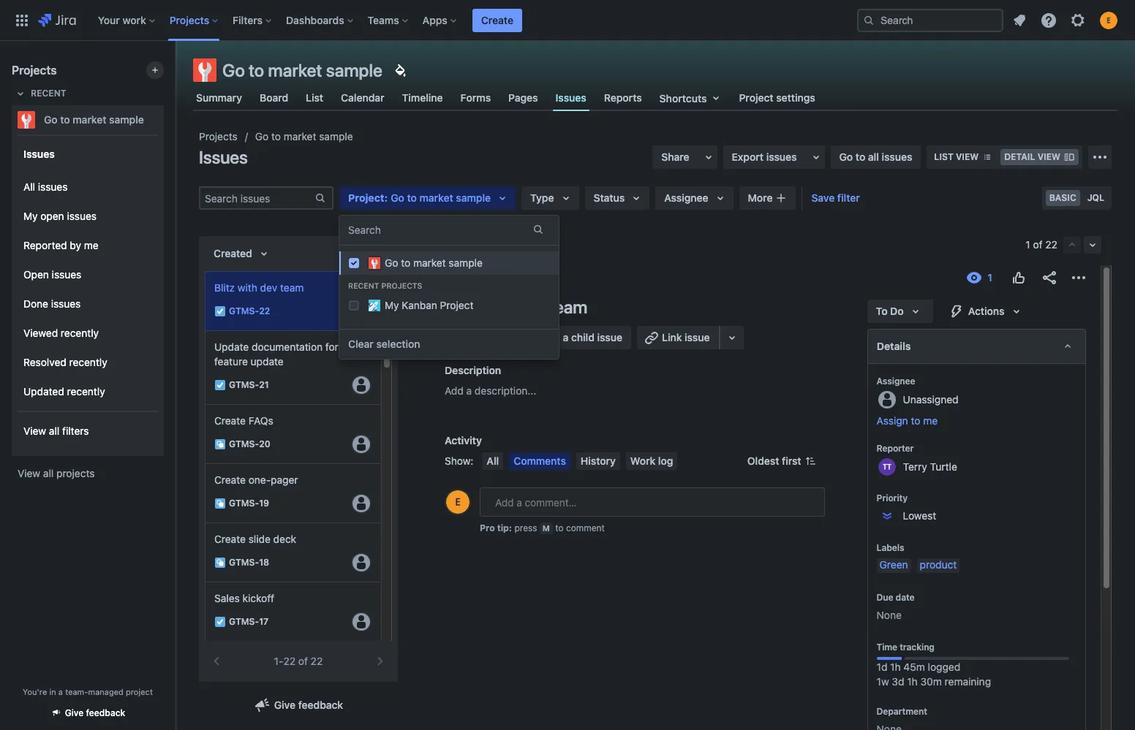 Task type: locate. For each thing, give the bounding box(es) containing it.
1h right '3d' at the right of the page
[[907, 676, 918, 689]]

blitz up task icon
[[214, 282, 235, 294]]

oldest
[[748, 455, 779, 467]]

lowest
[[903, 510, 937, 522]]

1 vertical spatial gtms-22
[[229, 306, 270, 317]]

recently down viewed recently link
[[69, 356, 107, 368]]

gtms- down sales kickoff at the bottom left of the page
[[229, 617, 259, 628]]

recent
[[31, 88, 66, 99], [348, 282, 379, 290]]

Add a comment… field
[[480, 488, 825, 517]]

1 horizontal spatial blitz with dev team
[[445, 297, 587, 317]]

menu bar
[[479, 453, 681, 470]]

gtms-22 right task icon
[[229, 306, 270, 317]]

0 horizontal spatial view
[[956, 151, 979, 162]]

2 issue from the left
[[685, 331, 710, 344]]

all for all issues
[[23, 180, 35, 193]]

me inside group
[[84, 239, 99, 251]]

1 vertical spatial sub task image
[[214, 557, 226, 569]]

your profile and settings image
[[1100, 11, 1118, 29]]

go to market sample down list link
[[255, 130, 353, 143]]

primary element
[[9, 0, 857, 41]]

1 vertical spatial a
[[466, 385, 472, 397]]

menu bar containing all
[[479, 453, 681, 470]]

your
[[98, 14, 120, 26]]

sub task image left gtms-18
[[214, 557, 226, 569]]

0 horizontal spatial blitz
[[214, 282, 235, 294]]

teams
[[368, 14, 399, 26]]

me down unassigned
[[923, 415, 938, 427]]

my left open
[[23, 210, 38, 222]]

a inside button
[[563, 331, 569, 344]]

create left one- in the bottom of the page
[[214, 474, 246, 486]]

feedback down managed
[[86, 708, 125, 719]]

add
[[541, 331, 560, 344], [445, 385, 464, 397]]

to down board link
[[271, 130, 281, 143]]

1 horizontal spatial give
[[274, 699, 296, 712]]

give down 1-
[[274, 699, 296, 712]]

0 horizontal spatial add
[[445, 385, 464, 397]]

go to market sample link up "all issues" link
[[12, 105, 158, 135]]

1 vertical spatial project
[[348, 192, 384, 204]]

done
[[23, 297, 48, 310]]

tab list
[[184, 85, 1127, 111]]

view right detail on the top of page
[[1038, 151, 1061, 162]]

sidebar navigation image
[[159, 59, 192, 88]]

all up my open issues
[[23, 180, 35, 193]]

my for my kanban project
[[385, 299, 399, 311]]

sample down list link
[[319, 130, 353, 143]]

filters button
[[228, 8, 277, 32]]

2 vertical spatial project
[[440, 299, 474, 311]]

jql
[[1088, 192, 1105, 203]]

0 horizontal spatial recent
[[31, 88, 66, 99]]

go to market sample link down list link
[[255, 128, 353, 146]]

issue right link
[[685, 331, 710, 344]]

project right kanban at the top of page
[[440, 299, 474, 311]]

log
[[658, 455, 673, 467]]

1 horizontal spatial my
[[385, 299, 399, 311]]

all down view all filters
[[43, 467, 54, 480]]

0 horizontal spatial give
[[65, 708, 84, 719]]

1 vertical spatial with
[[481, 297, 514, 317]]

issues up open
[[38, 180, 68, 193]]

1 horizontal spatial of
[[1033, 238, 1043, 251]]

0 vertical spatial blitz
[[214, 282, 235, 294]]

2 horizontal spatial a
[[563, 331, 569, 344]]

date
[[896, 593, 915, 604]]

sub task image
[[214, 498, 226, 510], [214, 557, 226, 569]]

go right refresh icon
[[385, 257, 398, 269]]

all button
[[482, 453, 503, 470]]

0 vertical spatial sub task image
[[214, 498, 226, 510]]

create button
[[472, 8, 522, 32]]

gtms-18
[[229, 558, 269, 569]]

sample up calendar
[[326, 60, 383, 80]]

gtms-22 up my kanban project
[[465, 271, 511, 284]]

filters
[[62, 425, 89, 437]]

1 issue from the left
[[597, 331, 623, 344]]

gtms- for create slide deck
[[229, 558, 259, 569]]

issues down "all issues" link
[[67, 210, 97, 222]]

logged
[[928, 661, 961, 674]]

all right show: on the bottom left of the page
[[487, 455, 499, 467]]

team up 'documentation'
[[280, 282, 304, 294]]

my kanban project
[[385, 299, 474, 311]]

open export issues dropdown image
[[807, 149, 825, 166]]

recently
[[61, 327, 99, 339], [69, 356, 107, 368], [67, 385, 105, 398]]

task image
[[214, 306, 226, 317]]

1 horizontal spatial 1h
[[907, 676, 918, 689]]

project left settings
[[739, 91, 774, 104]]

group
[[18, 135, 158, 455], [18, 168, 158, 411]]

1 horizontal spatial a
[[466, 385, 472, 397]]

dev down order by "icon"
[[260, 282, 277, 294]]

gtms- down create one-pager
[[229, 499, 259, 509]]

refresh image
[[372, 247, 383, 259]]

task image down feature
[[214, 380, 226, 391]]

turtle
[[930, 461, 957, 473]]

sample up my kanban project
[[449, 257, 483, 269]]

0 horizontal spatial blitz with dev team
[[214, 282, 304, 294]]

0 horizontal spatial give feedback
[[65, 708, 125, 719]]

sub task image
[[214, 439, 226, 451]]

with
[[238, 282, 257, 294], [481, 297, 514, 317]]

0 vertical spatial gtms-22
[[465, 271, 511, 284]]

2 task image from the top
[[214, 617, 226, 628]]

blitz
[[214, 282, 235, 294], [445, 297, 478, 317]]

terry
[[903, 461, 928, 473]]

project
[[739, 91, 774, 104], [348, 192, 384, 204], [440, 299, 474, 311]]

0 vertical spatial recently
[[61, 327, 99, 339]]

gtms- right task icon
[[229, 306, 259, 317]]

add left child
[[541, 331, 560, 344]]

1 vertical spatial my
[[385, 299, 399, 311]]

0 vertical spatial dev
[[260, 282, 277, 294]]

2 horizontal spatial project
[[739, 91, 774, 104]]

issues for left "go to market sample" link
[[23, 147, 55, 160]]

market up list link
[[268, 60, 322, 80]]

0 vertical spatial me
[[84, 239, 99, 251]]

add for add a child issue
[[541, 331, 560, 344]]

0 horizontal spatial team
[[280, 282, 304, 294]]

shortcuts button
[[657, 85, 728, 111]]

issues right export
[[766, 151, 797, 163]]

sample left type
[[456, 192, 491, 204]]

0 vertical spatial recent
[[31, 88, 66, 99]]

pager
[[271, 474, 298, 486]]

priority pin to top. only you can see pinned fields. image
[[911, 493, 923, 505]]

with down gtms-22 link
[[481, 297, 514, 317]]

oldest first
[[748, 455, 802, 467]]

1 horizontal spatial with
[[481, 297, 514, 317]]

issues up all issues
[[23, 147, 55, 160]]

a down description
[[466, 385, 472, 397]]

0 vertical spatial my
[[23, 210, 38, 222]]

0 vertical spatial projects
[[170, 14, 209, 26]]

jira image
[[38, 11, 76, 29], [38, 11, 76, 29]]

1 vertical spatial team
[[549, 297, 587, 317]]

create right apps dropdown button
[[481, 14, 514, 26]]

to inside go to all issues link
[[856, 151, 866, 163]]

issue inside button
[[597, 331, 623, 344]]

first
[[782, 455, 802, 467]]

banner
[[0, 0, 1135, 41]]

1 vertical spatial all
[[487, 455, 499, 467]]

view all filters link
[[18, 417, 158, 446]]

give feedback down you're in a team-managed project
[[65, 708, 125, 719]]

1 vertical spatial recent
[[348, 282, 379, 290]]

group containing issues
[[18, 135, 158, 455]]

1 horizontal spatial recent
[[348, 282, 379, 290]]

go to all issues
[[839, 151, 913, 163]]

0 vertical spatial a
[[563, 331, 569, 344]]

recently down resolved recently link
[[67, 385, 105, 398]]

save filter
[[812, 192, 860, 204]]

to inside assign to me button
[[911, 415, 921, 427]]

1 vertical spatial of
[[298, 655, 308, 668]]

set background color image
[[391, 61, 409, 79]]

19
[[259, 499, 269, 509]]

give feedback button down you're in a team-managed project
[[41, 702, 134, 726]]

0 horizontal spatial a
[[58, 688, 63, 697]]

you're
[[23, 688, 47, 697]]

feedback
[[298, 699, 343, 712], [86, 708, 125, 719]]

list right board
[[306, 91, 323, 104]]

comments button
[[509, 453, 571, 470]]

add for add a description...
[[445, 385, 464, 397]]

updated recently
[[23, 385, 105, 398]]

go to market sample up my kanban project
[[385, 257, 483, 269]]

task image down sales
[[214, 617, 226, 628]]

gtms- down feature
[[229, 380, 259, 391]]

go to market sample up "all issues" link
[[44, 113, 144, 126]]

update
[[251, 356, 284, 368]]

issue
[[597, 331, 623, 344], [685, 331, 710, 344]]

all up save filter button
[[868, 151, 879, 163]]

1 horizontal spatial list
[[934, 151, 954, 162]]

projects down filters
[[56, 467, 95, 480]]

1 vertical spatial projects
[[12, 64, 57, 77]]

create up sub task icon
[[214, 415, 246, 427]]

add a description...
[[445, 385, 537, 397]]

1 vertical spatial all
[[49, 425, 59, 437]]

view down updated
[[23, 425, 46, 437]]

2 horizontal spatial issues
[[556, 91, 587, 104]]

issues for export issues
[[766, 151, 797, 163]]

sub task image for create slide deck
[[214, 557, 226, 569]]

done issues
[[23, 297, 81, 310]]

1 sub task image from the top
[[214, 498, 226, 510]]

0 vertical spatial all
[[868, 151, 879, 163]]

1 horizontal spatial add
[[541, 331, 560, 344]]

terry turtle
[[903, 461, 957, 473]]

1 vertical spatial dev
[[517, 297, 545, 317]]

banner containing your work
[[0, 0, 1135, 41]]

all issues
[[23, 180, 68, 193]]

2 group from the top
[[18, 168, 158, 411]]

team
[[280, 282, 304, 294], [549, 297, 587, 317]]

all for projects
[[43, 467, 54, 480]]

sample left add to starred image at the left top of page
[[109, 113, 144, 126]]

sort descending image
[[342, 247, 354, 259]]

assignee left assignee pin to top. only you can see pinned fields. image
[[877, 376, 916, 387]]

issues up viewed recently
[[51, 297, 81, 310]]

recent for recent projects
[[348, 282, 379, 290]]

sample
[[326, 60, 383, 80], [109, 113, 144, 126], [319, 130, 353, 143], [456, 192, 491, 204], [449, 257, 483, 269]]

assign to me button
[[877, 414, 1071, 429]]

view left detail on the top of page
[[956, 151, 979, 162]]

blitz with dev team down order by "icon"
[[214, 282, 304, 294]]

1 horizontal spatial assignee
[[877, 376, 916, 387]]

to up all issues
[[60, 113, 70, 126]]

my down recent projects
[[385, 299, 399, 311]]

1 vertical spatial add
[[445, 385, 464, 397]]

issues inside button
[[766, 151, 797, 163]]

task image
[[214, 380, 226, 391], [214, 617, 226, 628]]

1 vertical spatial me
[[923, 415, 938, 427]]

team up add a child issue button on the top
[[549, 297, 587, 317]]

create slide deck
[[214, 533, 296, 546]]

add inside add a child issue button
[[541, 331, 560, 344]]

0 horizontal spatial go to market sample link
[[12, 105, 158, 135]]

department pin to top. only you can see pinned fields. image
[[930, 706, 942, 718]]

1 horizontal spatial me
[[923, 415, 938, 427]]

0 horizontal spatial feedback
[[86, 708, 125, 719]]

appswitcher icon image
[[13, 11, 31, 29]]

give feedback
[[274, 699, 343, 712], [65, 708, 125, 719]]

market right :
[[420, 192, 453, 204]]

all inside button
[[487, 455, 499, 467]]

give
[[274, 699, 296, 712], [65, 708, 84, 719]]

do
[[890, 305, 904, 317]]

with down created popup button
[[238, 282, 257, 294]]

give feedback down 1-22 of 22
[[274, 699, 343, 712]]

view down view all filters
[[18, 467, 40, 480]]

22
[[1046, 238, 1058, 251], [499, 271, 511, 284], [259, 306, 270, 317], [283, 655, 296, 668], [311, 655, 323, 668]]

1 group from the top
[[18, 135, 158, 455]]

1 vertical spatial blitz
[[445, 297, 478, 317]]

press
[[515, 523, 537, 534]]

issues down projects link
[[199, 147, 248, 168]]

market down list link
[[284, 130, 316, 143]]

1 horizontal spatial issue
[[685, 331, 710, 344]]

list inside tab list
[[306, 91, 323, 104]]

view
[[23, 425, 46, 437], [18, 467, 40, 480]]

go up summary at the top left of page
[[222, 60, 245, 80]]

1 horizontal spatial give feedback button
[[245, 694, 352, 718]]

2 vertical spatial all
[[43, 467, 54, 480]]

1 vertical spatial view
[[18, 467, 40, 480]]

1 vertical spatial list
[[934, 151, 954, 162]]

0 vertical spatial with
[[238, 282, 257, 294]]

issues inside group
[[23, 147, 55, 160]]

board
[[260, 91, 288, 104]]

give down team-
[[65, 708, 84, 719]]

create one-pager
[[214, 474, 298, 486]]

1 vertical spatial task image
[[214, 617, 226, 628]]

settings image
[[1070, 11, 1087, 29]]

reported by me link
[[18, 231, 158, 260]]

import and bulk change issues image
[[1091, 149, 1109, 166]]

0 vertical spatial view
[[23, 425, 46, 437]]

task image for update documentation for feature update
[[214, 380, 226, 391]]

gtms- down create slide deck
[[229, 558, 259, 569]]

details element
[[867, 329, 1086, 364]]

issues right pages
[[556, 91, 587, 104]]

of
[[1033, 238, 1043, 251], [298, 655, 308, 668]]

blitz down gtms-22 link
[[445, 297, 478, 317]]

recent right collapse recent projects icon
[[31, 88, 66, 99]]

go up all issues
[[44, 113, 58, 126]]

more button
[[739, 187, 796, 210]]

45m
[[904, 661, 925, 674]]

1 of 22
[[1026, 238, 1058, 251]]

0 vertical spatial add
[[541, 331, 560, 344]]

summary
[[196, 91, 242, 104]]

1 task image from the top
[[214, 380, 226, 391]]

project up refresh icon
[[348, 192, 384, 204]]

2 vertical spatial projects
[[199, 130, 238, 143]]

all inside group
[[23, 180, 35, 193]]

gtms- for sales kickoff
[[229, 617, 259, 628]]

tab list containing issues
[[184, 85, 1127, 111]]

1d
[[877, 661, 888, 674]]

project inside project settings link
[[739, 91, 774, 104]]

give feedback button
[[245, 694, 352, 718], [41, 702, 134, 726]]

projects up collapse recent projects icon
[[12, 64, 57, 77]]

give for rightmost 'give feedback' button
[[274, 699, 296, 712]]

0 horizontal spatial project
[[348, 192, 384, 204]]

labels pin to top. only you can see pinned fields. image
[[908, 543, 919, 555]]

calendar
[[341, 91, 385, 104]]

1 view from the left
[[956, 151, 979, 162]]

go to market sample link
[[12, 105, 158, 135], [255, 128, 353, 146]]

18
[[259, 558, 269, 569]]

0 vertical spatial project
[[739, 91, 774, 104]]

blitz with dev team down gtms-22 link
[[445, 297, 587, 317]]

0 vertical spatial projects
[[382, 282, 422, 290]]

1 horizontal spatial all
[[487, 455, 499, 467]]

collapse recent projects image
[[12, 85, 29, 102]]

dev
[[260, 282, 277, 294], [517, 297, 545, 317]]

addicon image
[[776, 192, 788, 204]]

projects for projects popup button
[[170, 14, 209, 26]]

my
[[23, 210, 38, 222], [385, 299, 399, 311]]

issues for done issues
[[51, 297, 81, 310]]

update documentation for feature update
[[214, 341, 339, 368]]

projects button
[[165, 8, 224, 32]]

recently down done issues link
[[61, 327, 99, 339]]

a right in at the left of page
[[58, 688, 63, 697]]

project for project : go to market sample
[[348, 192, 384, 204]]

0 horizontal spatial my
[[23, 210, 38, 222]]

2 vertical spatial a
[[58, 688, 63, 697]]

2 view from the left
[[1038, 151, 1061, 162]]

project : go to market sample
[[348, 192, 491, 204]]

give feedback button down 1-22 of 22
[[245, 694, 352, 718]]

gtms- up my kanban project
[[465, 271, 499, 284]]

0 vertical spatial of
[[1033, 238, 1043, 251]]

project for project settings
[[739, 91, 774, 104]]

projects right work on the left of the page
[[170, 14, 209, 26]]

2 sub task image from the top
[[214, 557, 226, 569]]

create inside button
[[481, 14, 514, 26]]

0 vertical spatial all
[[23, 180, 35, 193]]

sub task image left gtms-19
[[214, 498, 226, 510]]

actions image
[[1070, 269, 1088, 287]]

1 vertical spatial recently
[[69, 356, 107, 368]]

0 horizontal spatial me
[[84, 239, 99, 251]]

3d
[[892, 676, 905, 689]]

link web pages and more image
[[723, 329, 741, 347]]

:
[[384, 192, 388, 204]]

issue inside button
[[685, 331, 710, 344]]

0 vertical spatial task image
[[214, 380, 226, 391]]

20
[[259, 439, 270, 450]]

projects up kanban at the top of page
[[382, 282, 422, 290]]

due date pin to top. only you can see pinned fields. image
[[918, 593, 929, 604]]

0 vertical spatial list
[[306, 91, 323, 104]]

settings
[[776, 91, 816, 104]]

recent down refresh icon
[[348, 282, 379, 290]]

1 horizontal spatial blitz
[[445, 297, 478, 317]]

1 horizontal spatial dev
[[517, 297, 545, 317]]

1h right 1d
[[890, 661, 901, 674]]

reporter pin to top. only you can see pinned fields. image
[[917, 443, 929, 455]]

1 vertical spatial projects
[[56, 467, 95, 480]]

0 vertical spatial 1h
[[890, 661, 901, 674]]

projects inside popup button
[[170, 14, 209, 26]]

0 horizontal spatial projects
[[56, 467, 95, 480]]

gtms- down create faqs
[[229, 439, 259, 450]]

0 horizontal spatial assignee
[[664, 192, 709, 204]]

assign
[[877, 415, 908, 427]]

go down board link
[[255, 130, 269, 143]]

0 horizontal spatial issues
[[23, 147, 55, 160]]

export
[[732, 151, 764, 163]]

me inside button
[[923, 415, 938, 427]]

30m
[[921, 676, 942, 689]]

project settings link
[[736, 85, 818, 111]]

link
[[662, 331, 682, 344]]

0 horizontal spatial issue
[[597, 331, 623, 344]]

all left filters
[[49, 425, 59, 437]]

issues down reported by me
[[52, 268, 81, 281]]

activity
[[445, 435, 482, 447]]



Task type: vqa. For each thing, say whether or not it's contained in the screenshot.


Task type: describe. For each thing, give the bounding box(es) containing it.
a for description...
[[466, 385, 472, 397]]

pro
[[480, 523, 495, 534]]

task image for sales kickoff
[[214, 617, 226, 628]]

search image
[[863, 14, 875, 26]]

history button
[[576, 453, 620, 470]]

apps
[[423, 14, 448, 26]]

viewed recently
[[23, 327, 99, 339]]

Search issues text field
[[200, 188, 315, 208]]

add to starred image
[[159, 111, 177, 129]]

gtms- for update documentation for feature update
[[229, 380, 259, 391]]

view all projects link
[[12, 461, 164, 487]]

faqs
[[249, 415, 273, 427]]

0 vertical spatial blitz with dev team
[[214, 282, 304, 294]]

1 horizontal spatial give feedback
[[274, 699, 343, 712]]

view for detail view
[[1038, 151, 1061, 162]]

1 horizontal spatial go to market sample link
[[255, 128, 353, 146]]

open
[[23, 268, 49, 281]]

summary link
[[193, 85, 245, 111]]

dashboards
[[286, 14, 344, 26]]

description...
[[475, 385, 537, 397]]

recently for viewed recently
[[61, 327, 99, 339]]

time
[[877, 642, 898, 653]]

recently for updated recently
[[67, 385, 105, 398]]

share button
[[653, 146, 717, 169]]

help image
[[1040, 11, 1058, 29]]

17
[[259, 617, 269, 628]]

filter
[[838, 192, 860, 204]]

comments
[[514, 455, 566, 467]]

open issues link
[[18, 260, 158, 290]]

21
[[259, 380, 269, 391]]

view all filters
[[23, 425, 89, 437]]

all for filters
[[49, 425, 59, 437]]

your work button
[[93, 8, 161, 32]]

share image
[[1041, 269, 1059, 287]]

reports link
[[601, 85, 645, 111]]

clear
[[348, 338, 374, 350]]

order by image
[[255, 245, 273, 263]]

selection
[[376, 338, 420, 350]]

sales kickoff
[[214, 593, 274, 605]]

gtms-20
[[229, 439, 270, 450]]

more
[[748, 192, 773, 204]]

share
[[662, 151, 690, 163]]

go right open export issues dropdown image
[[839, 151, 853, 163]]

detail
[[1005, 151, 1036, 162]]

type
[[530, 192, 554, 204]]

view for view all projects
[[18, 467, 40, 480]]

group containing all issues
[[18, 168, 158, 411]]

1 horizontal spatial gtms-22
[[465, 271, 511, 284]]

you're in a team-managed project
[[23, 688, 153, 697]]

to right refresh icon
[[401, 257, 411, 269]]

calendar link
[[338, 85, 387, 111]]

newest first image
[[804, 456, 816, 467]]

my open issues
[[23, 210, 97, 222]]

create for create one-pager
[[214, 474, 246, 486]]

view for view all filters
[[23, 425, 46, 437]]

add a child issue button
[[516, 326, 631, 350]]

tracking
[[900, 642, 935, 653]]

reporter
[[877, 443, 914, 454]]

0 horizontal spatial with
[[238, 282, 257, 294]]

sub task image for create one-pager
[[214, 498, 226, 510]]

type button
[[522, 187, 579, 210]]

0 horizontal spatial of
[[298, 655, 308, 668]]

0 horizontal spatial 1h
[[890, 661, 901, 674]]

kanban
[[402, 299, 437, 311]]

gtms- for blitz with dev team
[[229, 306, 259, 317]]

resolved recently link
[[18, 348, 158, 377]]

to up board
[[249, 60, 264, 80]]

my for my open issues
[[23, 210, 38, 222]]

1 horizontal spatial feedback
[[298, 699, 343, 712]]

forms
[[461, 91, 491, 104]]

gtms-22 link
[[465, 269, 511, 287]]

work log
[[631, 455, 673, 467]]

shortcuts
[[660, 92, 707, 104]]

unassigned
[[903, 393, 959, 406]]

dashboards button
[[282, 8, 359, 32]]

pages link
[[506, 85, 541, 111]]

updated
[[23, 385, 64, 398]]

reported
[[23, 239, 67, 251]]

issues left the list view
[[882, 151, 913, 163]]

basic
[[1050, 192, 1077, 203]]

issues for projects link
[[199, 147, 248, 168]]

all for all
[[487, 455, 499, 467]]

issues for all issues
[[38, 180, 68, 193]]

forms link
[[458, 85, 494, 111]]

export issues button
[[723, 146, 825, 169]]

go to market sample up list link
[[222, 60, 383, 80]]

1 horizontal spatial project
[[440, 299, 474, 311]]

1 vertical spatial assignee
[[877, 376, 916, 387]]

projects for projects link
[[199, 130, 238, 143]]

update
[[214, 341, 249, 353]]

0 horizontal spatial dev
[[260, 282, 277, 294]]

to
[[876, 305, 888, 317]]

save
[[812, 192, 835, 204]]

link issue
[[662, 331, 710, 344]]

sales
[[214, 593, 240, 605]]

priority
[[877, 493, 908, 504]]

create for create
[[481, 14, 514, 26]]

to right m
[[555, 523, 564, 534]]

issues inside tab list
[[556, 91, 587, 104]]

comment
[[566, 523, 605, 534]]

assignee inside dropdown button
[[664, 192, 709, 204]]

your work
[[98, 14, 146, 26]]

viewed
[[23, 327, 58, 339]]

a for child
[[563, 331, 569, 344]]

time tracking pin to top. only you can see pinned fields. image
[[938, 642, 949, 654]]

done issues link
[[18, 290, 158, 319]]

create project image
[[149, 64, 161, 76]]

timeline link
[[399, 85, 446, 111]]

open
[[40, 210, 64, 222]]

recently for resolved recently
[[69, 356, 107, 368]]

recent for recent
[[31, 88, 66, 99]]

1 vertical spatial blitz with dev team
[[445, 297, 587, 317]]

profile image of eloisefrancis23 image
[[446, 491, 470, 514]]

me for assign to me
[[923, 415, 938, 427]]

open share dialog image
[[700, 149, 717, 166]]

assignee pin to top. only you can see pinned fields. image
[[918, 376, 930, 388]]

to right :
[[407, 192, 417, 204]]

0 horizontal spatial gtms-22
[[229, 306, 270, 317]]

list view
[[934, 151, 979, 162]]

go to all issues link
[[831, 146, 921, 169]]

create for create slide deck
[[214, 533, 246, 546]]

0 vertical spatial team
[[280, 282, 304, 294]]

slide
[[249, 533, 271, 546]]

board link
[[257, 85, 291, 111]]

vote options: no one has voted for this issue yet. image
[[1010, 269, 1028, 287]]

go right :
[[391, 192, 404, 204]]

for
[[325, 341, 339, 353]]

market up my kanban project
[[413, 257, 446, 269]]

tip:
[[497, 523, 512, 534]]

pro tip: press m to comment
[[480, 523, 605, 534]]

show:
[[445, 455, 474, 467]]

all issues link
[[18, 173, 158, 202]]

timeline
[[402, 91, 443, 104]]

22 inside gtms-22 link
[[499, 271, 511, 284]]

list for list
[[306, 91, 323, 104]]

1-
[[274, 655, 283, 668]]

reports
[[604, 91, 642, 104]]

me for reported by me
[[84, 239, 99, 251]]

give for 'give feedback' button to the left
[[65, 708, 84, 719]]

issues for open issues
[[52, 268, 81, 281]]

gtms- for create one-pager
[[229, 499, 259, 509]]

create for create faqs
[[214, 415, 246, 427]]

apps button
[[418, 8, 462, 32]]

product
[[920, 559, 957, 571]]

1-22 of 22
[[274, 655, 323, 668]]

none
[[877, 609, 902, 622]]

view for list view
[[956, 151, 979, 162]]

Search field
[[857, 8, 1004, 32]]

gtms- for create faqs
[[229, 439, 259, 450]]

feature
[[214, 356, 248, 368]]

notifications image
[[1011, 11, 1029, 29]]

list for list view
[[934, 151, 954, 162]]

0 horizontal spatial give feedback button
[[41, 702, 134, 726]]

1 horizontal spatial projects
[[382, 282, 422, 290]]

1 vertical spatial 1h
[[907, 676, 918, 689]]

status button
[[585, 187, 650, 210]]

1 horizontal spatial team
[[549, 297, 587, 317]]

market up "all issues" link
[[73, 113, 106, 126]]

kickoff
[[243, 593, 274, 605]]



